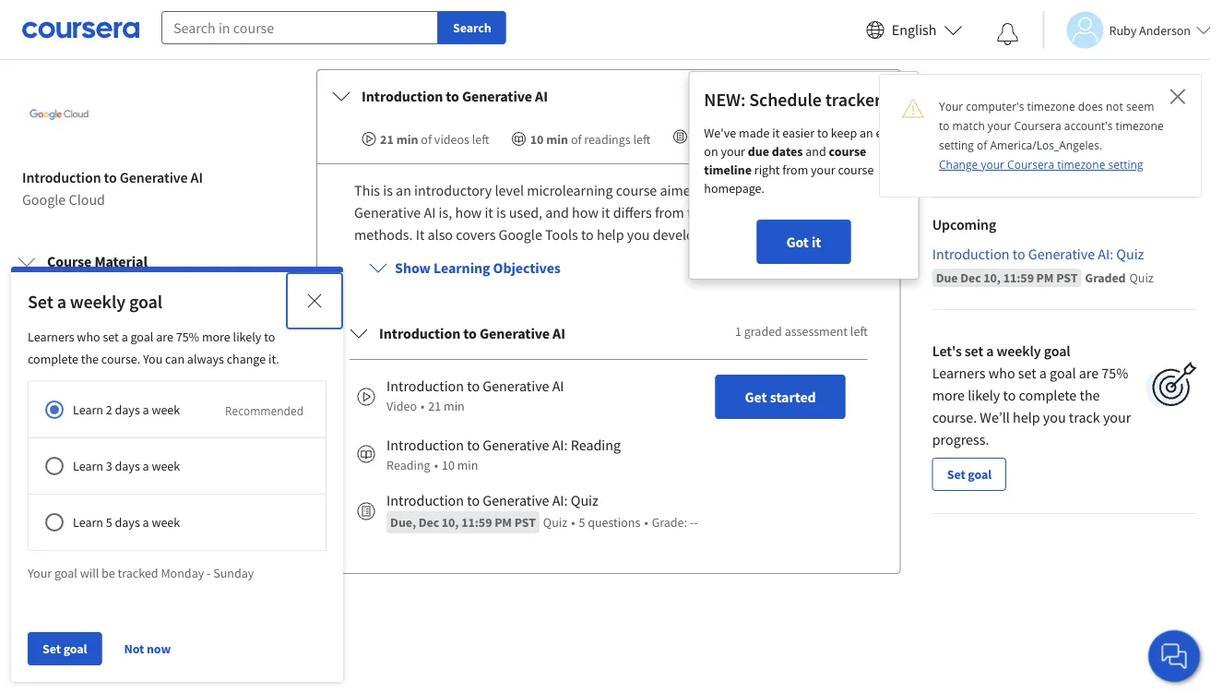 Task type: describe. For each thing, give the bounding box(es) containing it.
cloud
[[69, 191, 105, 209]]

easier
[[782, 124, 815, 141]]

• inside introduction to generative ai: reading reading • 10 min
[[434, 457, 438, 473]]

america/los_angeles.
[[991, 138, 1103, 153]]

likely for always
[[233, 328, 261, 345]]

set a weekly goal option group
[[28, 381, 405, 551]]

this is an introductory level microlearning course aimed at explaining what generative ai is, how it is used, and how it differs from traditional machine learning methods. it also covers google tools to help you develop your own gen ai apps.
[[354, 181, 862, 243]]

and inside the this is an introductory level microlearning course aimed at explaining what generative ai is, how it is used, and how it differs from traditional machine learning methods. it also covers google tools to help you develop your own gen ai apps.
[[545, 203, 569, 221]]

days for 5
[[115, 514, 140, 530]]

timeline
[[704, 161, 752, 178]]

generative inside introduction to generative ai: reading reading • 10 min
[[482, 435, 549, 454]]

10, for introduction to generative ai: quiz due, dec 10, 11:59 pm pst quiz • 5 questions • grade: --
[[441, 514, 459, 530]]

level
[[495, 181, 524, 199]]

grade:
[[652, 514, 687, 530]]

show
[[395, 258, 430, 277]]

you inside the this is an introductory level microlearning course aimed at explaining what generative ai is, how it is used, and how it differs from traditional machine learning methods. it also covers google tools to help you develop your own gen ai apps.
[[627, 225, 650, 243]]

due,
[[390, 514, 416, 530]]

ruby anderson button
[[1043, 12, 1212, 48]]

set goal button inside set a weekly goal dialog
[[28, 632, 102, 665]]

ruby anderson
[[1110, 22, 1191, 38]]

dec for introduction to generative ai: quiz due, dec 10, 11:59 pm pst quiz • 5 questions • grade: --
[[418, 514, 439, 530]]

pst down seem
[[1153, 165, 1174, 182]]

computer's
[[967, 99, 1025, 114]]

also
[[427, 225, 453, 243]]

1 horizontal spatial set goal button
[[932, 457, 1007, 491]]

grades link
[[0, 342, 242, 388]]

from inside right from your course homepage.
[[782, 161, 808, 178]]

a for learn 3 days a week
[[143, 457, 149, 474]]

quiz left questions
[[543, 514, 567, 530]]

google inside introduction to generative ai google cloud
[[22, 191, 66, 209]]

0 vertical spatial date:
[[991, 113, 1018, 129]]

introduction for reading
[[386, 435, 464, 454]]

to inside learners who set a goal are 75% more likely to complete the course. we'll help you track your progress.
[[1003, 385, 1016, 404]]

generative inside dropdown button
[[462, 86, 532, 105]]

course info link
[[0, 527, 242, 573]]

• inside introduction to generative ai video • 21 min
[[420, 397, 424, 414]]

tracker
[[825, 88, 881, 111]]

0 vertical spatial coursera
[[1015, 118, 1062, 133]]

introduction for due,
[[386, 491, 464, 509]]

goal left will
[[54, 565, 77, 581]]

grades
[[44, 356, 90, 374]]

quiz right graded on the right
[[1130, 269, 1154, 286]]

eye
[[876, 124, 895, 141]]

your down computer's
[[988, 118, 1012, 133]]

not
[[1107, 99, 1124, 114]]

week for learn 5 days a week
[[152, 514, 180, 530]]

are for you
[[1079, 363, 1099, 382]]

we've
[[704, 124, 736, 141]]

more for we'll
[[932, 385, 965, 404]]

not now
[[124, 641, 171, 657]]

show learning objectives
[[395, 258, 561, 277]]

1 vertical spatial date:
[[1012, 165, 1040, 182]]

of inside your computer's timezone does not seem to match your coursera account's timezone setting of america/los_angeles. change your coursera timezone setting
[[977, 138, 988, 153]]

new:
[[704, 88, 746, 111]]

goal right week
[[129, 290, 163, 313]]

0 vertical spatial timezone
[[1028, 99, 1076, 114]]

keep
[[831, 124, 857, 141]]

generative inside introduction to generative ai: quiz due dec 10, 11:59 pm pst graded quiz
[[1028, 244, 1095, 263]]

it inside button
[[812, 232, 821, 251]]

days for 3
[[115, 457, 140, 474]]

ai: for introduction to generative ai: reading
[[552, 435, 568, 454]]

1 vertical spatial introduction to generative ai
[[379, 324, 565, 342]]

covers
[[456, 225, 495, 243]]

your computer's timezone does not seem to match your coursera account's timezone setting of america/los_angeles. change your coursera timezone setting
[[940, 99, 1164, 172]]

change your coursera timezone setting link
[[940, 157, 1144, 172]]

set a weekly goal dialog
[[11, 267, 405, 682]]

messages link
[[0, 481, 242, 527]]

right
[[754, 161, 780, 178]]

it left differs
[[601, 203, 610, 221]]

1 vertical spatial coursera
[[1008, 157, 1055, 172]]

of for 21 min
[[421, 130, 432, 147]]

right from your course homepage.
[[704, 161, 874, 196]]

introduction inside dropdown button
[[361, 86, 443, 105]]

you inside learners who set a goal are 75% more likely to complete the course. we'll help you track your progress.
[[1043, 408, 1066, 426]]

pst right account's in the top of the page
[[1119, 113, 1139, 129]]

course. for you
[[101, 350, 140, 367]]

are for always
[[156, 328, 173, 345]]

to inside introduction to generative ai: quiz due dec 10, 11:59 pm pst graded quiz
[[1013, 244, 1026, 263]]

0 vertical spatial 1 graded assessment left
[[691, 130, 824, 147]]

an inside we've made it easier to keep an eye on your
[[860, 124, 873, 141]]

video
[[386, 397, 417, 414]]

is,
[[438, 203, 452, 221]]

estimated end date: december 10, 2023 pst
[[932, 165, 1174, 182]]

help inside the this is an introductory level microlearning course aimed at explaining what generative ai is, how it is used, and how it differs from traditional machine learning methods. it also covers google tools to help you develop your own gen ai apps.
[[597, 225, 624, 243]]

week for learn 2 days a week
[[152, 401, 180, 417]]

readings
[[584, 130, 631, 147]]

2 how from the left
[[572, 203, 598, 221]]

0 horizontal spatial 1
[[124, 297, 132, 315]]

objectives
[[493, 258, 561, 277]]

2 horizontal spatial 1
[[735, 323, 742, 339]]

the for learners who set a goal are 75% more likely to complete the course. you can always change it.
[[81, 350, 99, 367]]

videos
[[434, 130, 469, 147]]

1 horizontal spatial is
[[496, 203, 506, 221]]

a for learners who set a goal are 75% more likely to complete the course. you can always change it.
[[121, 328, 128, 345]]

a right let's
[[986, 341, 994, 360]]

days for 2
[[115, 401, 140, 417]]

own
[[736, 225, 763, 243]]

0 vertical spatial assessment
[[741, 130, 804, 147]]

from inside the this is an introductory level microlearning course aimed at explaining what generative ai is, how it is used, and how it differs from traditional machine learning methods. it also covers google tools to help you develop your own gen ai apps.
[[655, 203, 684, 221]]

introduction to generative ai inside dropdown button
[[361, 86, 548, 105]]

let's
[[932, 341, 962, 360]]

complete for learners who set a goal are 75% more likely to complete the course. we'll help you track your progress.
[[1019, 385, 1077, 404]]

account's
[[1065, 118, 1113, 133]]

sunday
[[213, 565, 254, 581]]

1 vertical spatial assessment
[[785, 323, 848, 339]]

we'll
[[980, 408, 1010, 426]]

generative inside introduction to generative ai: quiz due, dec 10, 11:59 pm pst quiz • 5 questions • grade: --
[[482, 491, 549, 509]]

learn for learn 3 days a week
[[73, 457, 103, 474]]

0 horizontal spatial is
[[383, 181, 393, 199]]

course inside the this is an introductory level microlearning course aimed at explaining what generative ai is, how it is used, and how it differs from traditional machine learning methods. it also covers google tools to help you develop your own gen ai apps.
[[616, 181, 657, 199]]

introduction to generative ai google cloud
[[22, 169, 203, 209]]

goal up learners who set a goal are 75% more likely to complete the course. we'll help you track your progress.
[[1044, 341, 1071, 360]]

estimated
[[932, 165, 987, 182]]

a left week
[[57, 290, 66, 313]]

1 vertical spatial 1 graded assessment left
[[735, 323, 868, 339]]

goal down progress.
[[968, 466, 992, 482]]

your right change
[[981, 157, 1005, 172]]

does
[[1079, 99, 1104, 114]]

apps.
[[808, 225, 842, 243]]

change
[[940, 157, 979, 172]]

75% for change
[[176, 328, 199, 345]]

end
[[989, 165, 1010, 182]]

show notifications image
[[997, 23, 1019, 45]]

course for course info
[[44, 541, 89, 559]]

0 vertical spatial 2023
[[1090, 113, 1116, 129]]

goal left the not
[[63, 641, 87, 657]]

introduction to generative ai video • 21 min
[[386, 376, 564, 414]]

1 horizontal spatial graded
[[744, 323, 782, 339]]

will
[[80, 565, 99, 581]]

10, for introduction to generative ai: quiz due dec 10, 11:59 pm pst graded quiz
[[984, 269, 1001, 286]]

5 inside set a weekly goal option group
[[106, 514, 112, 530]]

learn 5 days a week
[[73, 514, 180, 530]]

set a weekly goal
[[28, 290, 163, 313]]

course material button
[[3, 236, 240, 288]]

timezone mismatch warning modal dialog
[[880, 74, 1203, 198]]

1 vertical spatial december
[[1042, 165, 1100, 182]]

what
[[784, 181, 815, 199]]

it
[[415, 225, 424, 243]]

it.
[[269, 350, 279, 367]]

to inside dropdown button
[[446, 86, 459, 105]]

course inside course timeline
[[829, 143, 867, 159]]

anderson
[[1140, 22, 1191, 38]]

complete for learners who set a goal are 75% more likely to complete the course. you can always change it.
[[28, 350, 78, 367]]

help center image
[[1164, 645, 1186, 667]]

due dates and
[[748, 143, 829, 159]]

learn for learn 5 days a week
[[73, 514, 103, 530]]

graded
[[1085, 269, 1126, 286]]

set goal for the right "set goal" button
[[947, 466, 992, 482]]

10 min of readings left
[[530, 130, 650, 147]]

quiz up graded on the right
[[1117, 244, 1144, 263]]

it up covers
[[484, 203, 493, 221]]

the for learners who set a goal are 75% more likely to complete the course. we'll help you track your progress.
[[1080, 385, 1100, 404]]

1 vertical spatial 2023
[[1123, 165, 1150, 182]]

2
[[106, 401, 112, 417]]

2 vertical spatial timezone
[[1058, 157, 1106, 172]]

at
[[702, 181, 714, 199]]

new: schedule tracker
[[704, 88, 881, 111]]

chat with us image
[[1160, 641, 1190, 671]]

upcoming
[[932, 215, 996, 233]]

more for you
[[202, 328, 231, 345]]

21 min of videos left
[[380, 130, 489, 147]]

get
[[745, 387, 767, 406]]

0 vertical spatial december
[[1020, 113, 1076, 129]]

dates
[[772, 143, 803, 159]]

due
[[748, 143, 769, 159]]

track
[[1069, 408, 1100, 426]]

✕ button
[[1170, 80, 1187, 110]]

min left readings
[[546, 130, 568, 147]]

pm for introduction to generative ai: quiz due dec 10, 11:59 pm pst graded quiz
[[1037, 269, 1054, 286]]

course inside right from your course homepage.
[[838, 161, 874, 178]]

21 inside introduction to generative ai video • 21 min
[[428, 397, 441, 414]]

✕
[[1170, 80, 1187, 110]]

show learning objectives button
[[354, 245, 575, 289]]

be
[[102, 565, 115, 581]]

1 vertical spatial setting
[[1109, 157, 1144, 172]]

google cloud image
[[22, 78, 96, 152]]

0 vertical spatial reading
[[571, 435, 621, 454]]



Task type: locate. For each thing, give the bounding box(es) containing it.
0 vertical spatial your
[[940, 99, 964, 114]]

2 week from the top
[[152, 457, 180, 474]]

1 horizontal spatial the
[[1080, 385, 1100, 404]]

0 vertical spatial from
[[782, 161, 808, 178]]

0 vertical spatial 1
[[691, 130, 698, 147]]

1 vertical spatial and
[[545, 203, 569, 221]]

10, inside introduction to generative ai: quiz due, dec 10, 11:59 pm pst quiz • 5 questions • grade: --
[[441, 514, 459, 530]]

ai
[[535, 86, 548, 105], [191, 169, 203, 187], [424, 203, 436, 221], [793, 225, 805, 243], [552, 324, 565, 342], [552, 376, 564, 395]]

material
[[94, 253, 148, 271]]

who inside learners who set a goal are 75% more likely to complete the course. we'll help you track your progress.
[[989, 363, 1015, 382]]

got it
[[786, 232, 821, 251]]

0 horizontal spatial learners
[[28, 328, 74, 345]]

generative up introduction to generative ai: reading reading • 10 min
[[482, 376, 549, 395]]

schedule up the start
[[932, 73, 990, 91]]

2023 down seem
[[1123, 165, 1150, 182]]

timezone down account's in the top of the page
[[1058, 157, 1106, 172]]

1 vertical spatial 21
[[428, 397, 441, 414]]

75% inside learners who set a goal are 75% more likely to complete the course. you can always change it.
[[176, 328, 199, 345]]

1 vertical spatial likely
[[968, 385, 1000, 404]]

1 horizontal spatial google
[[498, 225, 542, 243]]

0 horizontal spatial who
[[77, 328, 100, 345]]

goal
[[129, 290, 163, 313], [131, 328, 154, 345], [1044, 341, 1071, 360], [1050, 363, 1076, 382], [968, 466, 992, 482], [54, 565, 77, 581], [63, 641, 87, 657]]

learners up 'grades'
[[28, 328, 74, 345]]

likely inside learners who set a goal are 75% more likely to complete the course. we'll help you track your progress.
[[968, 385, 1000, 404]]

your inside we've made it easier to keep an eye on your
[[721, 143, 745, 159]]

3 week from the top
[[152, 514, 180, 530]]

min
[[396, 130, 418, 147], [546, 130, 568, 147], [443, 397, 464, 414], [457, 457, 478, 473]]

made
[[739, 124, 770, 141]]

introduction inside introduction to generative ai: quiz due dec 10, 11:59 pm pst graded quiz
[[932, 244, 1010, 263]]

11:59 for introduction to generative ai: quiz due, dec 10, 11:59 pm pst quiz • 5 questions • grade: --
[[461, 514, 492, 530]]

more inside learners who set a goal are 75% more likely to complete the course. you can always change it.
[[202, 328, 231, 345]]

2 vertical spatial learn
[[73, 514, 103, 530]]

introduction inside introduction to generative ai: quiz due, dec 10, 11:59 pm pst quiz • 5 questions • grade: --
[[386, 491, 464, 509]]

0 vertical spatial who
[[77, 328, 100, 345]]

to inside introduction to generative ai video • 21 min
[[467, 376, 480, 395]]

0 horizontal spatial weekly
[[70, 290, 126, 313]]

course. for we'll
[[932, 408, 977, 426]]

1 horizontal spatial you
[[1043, 408, 1066, 426]]

set goal down progress.
[[947, 466, 992, 482]]

1 horizontal spatial how
[[572, 203, 598, 221]]

are up track
[[1079, 363, 1099, 382]]

2 vertical spatial course
[[616, 181, 657, 199]]

generative down introduction to generative ai: reading reading • 10 min
[[482, 491, 549, 509]]

set down week 1
[[103, 328, 119, 345]]

more inside learners who set a goal are 75% more likely to complete the course. we'll help you track your progress.
[[932, 385, 965, 404]]

are inside learners who set a goal are 75% more likely to complete the course. you can always change it.
[[156, 328, 173, 345]]

0 vertical spatial introduction to generative ai
[[361, 86, 548, 105]]

1 5 from the left
[[579, 514, 585, 530]]

1 vertical spatial help
[[1013, 408, 1040, 426]]

0 horizontal spatial 75%
[[176, 328, 199, 345]]

dec right due,
[[418, 514, 439, 530]]

google down used,
[[498, 225, 542, 243]]

ai: up introduction to generative ai: quiz due, dec 10, 11:59 pm pst quiz • 5 questions • grade: --
[[552, 435, 568, 454]]

of left the videos
[[421, 130, 432, 147]]

75% inside learners who set a goal are 75% more likely to complete the course. we'll help you track your progress.
[[1102, 363, 1129, 382]]

learners who set a goal are 75% more likely to complete the course. we'll help you track your progress.
[[932, 363, 1131, 448]]

not now button
[[117, 632, 178, 665]]

1 horizontal spatial 75%
[[1102, 363, 1129, 382]]

used,
[[509, 203, 542, 221]]

likely up we'll
[[968, 385, 1000, 404]]

min inside introduction to generative ai video • 21 min
[[443, 397, 464, 414]]

5 up info
[[106, 514, 112, 530]]

1 vertical spatial complete
[[1019, 385, 1077, 404]]

0 vertical spatial the
[[81, 350, 99, 367]]

1 vertical spatial course.
[[932, 408, 977, 426]]

generative inside introduction to generative ai video • 21 min
[[482, 376, 549, 395]]

december
[[1020, 113, 1076, 129], [1042, 165, 1100, 182]]

course material
[[47, 253, 148, 271]]

learning
[[812, 203, 862, 221]]

1 right week
[[124, 297, 132, 315]]

help inside learners who set a goal are 75% more likely to complete the course. we'll help you track your progress.
[[1013, 408, 1040, 426]]

learn down the messages
[[73, 514, 103, 530]]

course. inside learners who set a goal are 75% more likely to complete the course. you can always change it.
[[101, 350, 140, 367]]

generative up graded on the right
[[1028, 244, 1095, 263]]

search button
[[438, 11, 506, 44]]

0 vertical spatial set
[[28, 290, 53, 313]]

an inside the this is an introductory level microlearning course aimed at explaining what generative ai is, how it is used, and how it differs from traditional machine learning methods. it also covers google tools to help you develop your own gen ai apps.
[[396, 181, 411, 199]]

english button
[[859, 0, 970, 60]]

0 horizontal spatial of
[[421, 130, 432, 147]]

0 vertical spatial is
[[383, 181, 393, 199]]

likely inside learners who set a goal are 75% more likely to complete the course. you can always change it.
[[233, 328, 261, 345]]

let's set a weekly goal
[[932, 341, 1071, 360]]

microlearning
[[527, 181, 613, 199]]

learn left 2
[[73, 401, 103, 417]]

1 horizontal spatial weekly
[[997, 341, 1041, 360]]

more
[[202, 328, 231, 345], [932, 385, 965, 404]]

pst down introduction to generative ai: reading reading • 10 min
[[514, 514, 536, 530]]

1 vertical spatial pm
[[494, 514, 512, 530]]

• left grade:
[[644, 514, 648, 530]]

min down introduction to generative ai video • 21 min
[[457, 457, 478, 473]]

set goal inside set a weekly goal dialog
[[42, 641, 87, 657]]

a for learn 2 days a week
[[143, 401, 149, 417]]

course up set a weekly goal
[[47, 253, 92, 271]]

introduction for due
[[932, 244, 1010, 263]]

3
[[106, 457, 112, 474]]

1 learn from the top
[[73, 401, 103, 417]]

0 vertical spatial 11:59
[[1003, 269, 1034, 286]]

2 vertical spatial 1
[[735, 323, 742, 339]]

pst inside introduction to generative ai: quiz due dec 10, 11:59 pm pst graded quiz
[[1056, 269, 1078, 286]]

complete inside learners who set a goal are 75% more likely to complete the course. you can always change it.
[[28, 350, 78, 367]]

introduction for •
[[386, 376, 464, 395]]

set goal for "set goal" button inside the set a weekly goal dialog
[[42, 641, 87, 657]]

google
[[22, 191, 66, 209], [498, 225, 542, 243]]

course up will
[[44, 541, 89, 559]]

0 horizontal spatial setting
[[940, 138, 975, 153]]

week for learn 3 days a week
[[152, 457, 180, 474]]

introduction for cloud
[[22, 169, 101, 187]]

0 vertical spatial 21
[[380, 130, 394, 147]]

0 horizontal spatial an
[[396, 181, 411, 199]]

set inside learners who set a goal are 75% more likely to complete the course. you can always change it.
[[103, 328, 119, 345]]

0 horizontal spatial course.
[[101, 350, 140, 367]]

google inside the this is an introductory level microlearning course aimed at explaining what generative ai is, how it is used, and how it differs from traditional machine learning methods. it also covers google tools to help you develop your own gen ai apps.
[[498, 225, 542, 243]]

10 up microlearning
[[530, 130, 544, 147]]

get started
[[745, 387, 816, 406]]

0 horizontal spatial 11:59
[[461, 514, 492, 530]]

dec inside introduction to generative ai: quiz due, dec 10, 11:59 pm pst quiz • 5 questions • grade: --
[[418, 514, 439, 530]]

ai: inside introduction to generative ai: quiz due dec 10, 11:59 pm pst graded quiz
[[1098, 244, 1114, 263]]

it inside we've made it easier to keep an eye on your
[[772, 124, 780, 141]]

2 vertical spatial set
[[42, 641, 61, 657]]

english
[[892, 21, 937, 39]]

1 vertical spatial dec
[[418, 514, 439, 530]]

1 days from the top
[[115, 401, 140, 417]]

introduction to generative ai: reading reading • 10 min
[[386, 435, 621, 473]]

0 vertical spatial course
[[829, 143, 867, 159]]

1 week from the top
[[152, 401, 180, 417]]

1 vertical spatial week
[[152, 457, 180, 474]]

11:59
[[1003, 269, 1034, 286], [461, 514, 492, 530]]

10, right the due
[[984, 269, 1001, 286]]

1 vertical spatial set goal button
[[28, 632, 102, 665]]

set goal left the not
[[42, 641, 87, 657]]

10 inside introduction to generative ai: reading reading • 10 min
[[442, 457, 454, 473]]

introduction to generative ai up the videos
[[361, 86, 548, 105]]

to inside your computer's timezone does not seem to match your coursera account's timezone setting of america/los_angeles. change your coursera timezone setting
[[940, 118, 950, 133]]

are inside learners who set a goal are 75% more likely to complete the course. we'll help you track your progress.
[[1079, 363, 1099, 382]]

warning image
[[903, 97, 925, 119]]

generative down objectives
[[479, 324, 550, 342]]

traditional
[[687, 203, 752, 221]]

course. inside learners who set a goal are 75% more likely to complete the course. we'll help you track your progress.
[[932, 408, 977, 426]]

coursera image
[[22, 15, 139, 45]]

learning
[[433, 258, 490, 277]]

weekly down course material
[[70, 290, 126, 313]]

info
[[92, 541, 118, 559]]

1 horizontal spatial your
[[940, 99, 964, 114]]

0 horizontal spatial you
[[627, 225, 650, 243]]

set for the right "set goal" button
[[947, 466, 966, 482]]

1 horizontal spatial pm
[[1037, 269, 1054, 286]]

your for your computer's timezone does not seem to match your coursera account's timezone setting of america/los_angeles. change your coursera timezone setting
[[940, 99, 964, 114]]

help
[[597, 225, 624, 243], [1013, 408, 1040, 426]]

1 horizontal spatial setting
[[1109, 157, 1144, 172]]

more up always
[[202, 328, 231, 345]]

• right video
[[420, 397, 424, 414]]

learners for learners who set a goal are 75% more likely to complete the course. we'll help you track your progress.
[[932, 363, 986, 382]]

1 horizontal spatial schedule
[[932, 73, 990, 91]]

a inside learners who set a goal are 75% more likely to complete the course. we'll help you track your progress.
[[1040, 363, 1047, 382]]

course inside dropdown button
[[47, 253, 92, 271]]

you down differs
[[627, 225, 650, 243]]

0 vertical spatial help
[[597, 225, 624, 243]]

pm down introduction to generative ai: quiz link
[[1037, 269, 1054, 286]]

1 vertical spatial graded
[[744, 323, 782, 339]]

to inside introduction to generative ai: quiz due, dec 10, 11:59 pm pst quiz • 5 questions • grade: --
[[467, 491, 480, 509]]

started
[[770, 387, 816, 406]]

0 horizontal spatial schedule
[[749, 88, 822, 111]]

a down the week 1 link
[[121, 328, 128, 345]]

forums
[[116, 448, 165, 467]]

the inside learners who set a goal are 75% more likely to complete the course. you can always change it.
[[81, 350, 99, 367]]

of for 10 min
[[571, 130, 582, 147]]

0 horizontal spatial set
[[103, 328, 119, 345]]

learn 3 days a week
[[73, 457, 180, 474]]

• down introduction to generative ai video • 21 min
[[434, 457, 438, 473]]

your up "timeline" in the right of the page
[[721, 143, 745, 159]]

the down week
[[81, 350, 99, 367]]

pm inside introduction to generative ai: quiz due dec 10, 11:59 pm pst graded quiz
[[1037, 269, 1054, 286]]

to inside introduction to generative ai google cloud
[[104, 169, 117, 187]]

1 vertical spatial set
[[947, 466, 966, 482]]

introduction to generative ai
[[361, 86, 548, 105], [379, 324, 565, 342]]

aimed
[[660, 181, 699, 199]]

discussion forums
[[44, 448, 165, 467]]

your for your goal will be tracked monday - sunday
[[28, 565, 52, 581]]

0 vertical spatial more
[[202, 328, 231, 345]]

graded up "timeline" in the right of the page
[[701, 130, 738, 147]]

10, inside introduction to generative ai: quiz due dec 10, 11:59 pm pst graded quiz
[[984, 269, 1001, 286]]

you left track
[[1043, 408, 1066, 426]]

on
[[704, 143, 718, 159]]

0 vertical spatial graded
[[701, 130, 738, 147]]

75%
[[176, 328, 199, 345], [1102, 363, 1129, 382]]

tracked
[[118, 565, 158, 581]]

1 horizontal spatial complete
[[1019, 385, 1077, 404]]

your inside right from your course homepage.
[[811, 161, 835, 178]]

0 horizontal spatial 21
[[380, 130, 394, 147]]

the up track
[[1080, 385, 1100, 404]]

introduction to generative ai up introduction to generative ai video • 21 min
[[379, 324, 565, 342]]

december up america/los_angeles. at the right top
[[1020, 113, 1076, 129]]

homepage.
[[704, 180, 765, 196]]

3 days from the top
[[115, 514, 140, 530]]

introduction inside introduction to generative ai video • 21 min
[[386, 376, 464, 395]]

likely up change
[[233, 328, 261, 345]]

of left readings
[[571, 130, 582, 147]]

set for "set goal" button inside the set a weekly goal dialog
[[42, 641, 61, 657]]

days
[[115, 401, 140, 417], [115, 457, 140, 474], [115, 514, 140, 530]]

set left the not
[[42, 641, 61, 657]]

complete
[[28, 350, 78, 367], [1019, 385, 1077, 404]]

your down course info
[[28, 565, 52, 581]]

11:59 down introduction to generative ai: reading reading • 10 min
[[461, 514, 492, 530]]

2 horizontal spatial of
[[977, 138, 988, 153]]

11:59 inside introduction to generative ai: quiz due, dec 10, 11:59 pm pst quiz • 5 questions • grade: --
[[461, 514, 492, 530]]

11:59 inside introduction to generative ai: quiz due dec 10, 11:59 pm pst graded quiz
[[1003, 269, 1034, 286]]

ai:
[[1098, 244, 1114, 263], [552, 435, 568, 454], [552, 491, 568, 509]]

3 learn from the top
[[73, 514, 103, 530]]

0 horizontal spatial 5
[[106, 514, 112, 530]]

1 vertical spatial 11:59
[[461, 514, 492, 530]]

set left week
[[28, 290, 53, 313]]

your inside your computer's timezone does not seem to match your coursera account's timezone setting of america/los_angeles. change your coursera timezone setting
[[940, 99, 964, 114]]

- inside set a weekly goal dialog
[[207, 565, 211, 581]]

a for learn 5 days a week
[[143, 514, 149, 530]]

2 horizontal spatial set
[[1018, 363, 1037, 382]]

it up the dates in the top of the page
[[772, 124, 780, 141]]

set right let's
[[965, 341, 984, 360]]

introduction inside introduction to generative ai google cloud
[[22, 169, 101, 187]]

course for course material
[[47, 253, 92, 271]]

10
[[530, 130, 544, 147], [442, 457, 454, 473]]

date: right end
[[1012, 165, 1040, 182]]

2 vertical spatial 10,
[[441, 514, 459, 530]]

timezone left 5,
[[1028, 99, 1076, 114]]

pst inside introduction to generative ai: quiz due, dec 10, 11:59 pm pst quiz • 5 questions • grade: --
[[514, 514, 536, 530]]

is
[[383, 181, 393, 199], [496, 203, 506, 221]]

a inside learners who set a goal are 75% more likely to complete the course. you can always change it.
[[121, 328, 128, 345]]

introduction up 21 min of videos left
[[361, 86, 443, 105]]

introduction to generative ai: quiz link
[[932, 242, 1197, 265]]

0 vertical spatial likely
[[233, 328, 261, 345]]

learners inside learners who set a goal are 75% more likely to complete the course. you can always change it.
[[28, 328, 74, 345]]

now
[[147, 641, 171, 657]]

1 vertical spatial is
[[496, 203, 506, 221]]

1 vertical spatial reading
[[386, 457, 430, 473]]

introduction inside introduction to generative ai: reading reading • 10 min
[[386, 435, 464, 454]]

Search in course text field
[[162, 11, 438, 44]]

1 horizontal spatial from
[[782, 161, 808, 178]]

0 horizontal spatial set goal
[[42, 641, 87, 657]]

1 horizontal spatial 5
[[579, 514, 585, 530]]

methods.
[[354, 225, 413, 243]]

2 5 from the left
[[106, 514, 112, 530]]

of down match
[[977, 138, 988, 153]]

it right got
[[812, 232, 821, 251]]

learners
[[28, 328, 74, 345], [932, 363, 986, 382]]

generative inside introduction to generative ai google cloud
[[120, 169, 188, 187]]

goal inside learners who set a goal are 75% more likely to complete the course. you can always change it.
[[131, 328, 154, 345]]

0 vertical spatial 10,
[[1103, 165, 1120, 182]]

notes
[[44, 402, 82, 421]]

dec right the due
[[960, 269, 981, 286]]

1 vertical spatial more
[[932, 385, 965, 404]]

timezone
[[1028, 99, 1076, 114], [1116, 118, 1164, 133], [1058, 157, 1106, 172]]

who down the let's set a weekly goal
[[989, 363, 1015, 382]]

week
[[88, 297, 121, 315]]

• left questions
[[571, 514, 575, 530]]

min right video
[[443, 397, 464, 414]]

we've made it easier to keep an eye on your
[[704, 124, 895, 159]]

reading up due,
[[386, 457, 430, 473]]

set for we'll
[[1018, 363, 1037, 382]]

close image
[[304, 290, 326, 312]]

pm inside introduction to generative ai: quiz due, dec 10, 11:59 pm pst quiz • 5 questions • grade: --
[[494, 514, 512, 530]]

schedule up easier
[[749, 88, 822, 111]]

1 vertical spatial 75%
[[1102, 363, 1129, 382]]

is down level
[[496, 203, 506, 221]]

2 horizontal spatial 10,
[[1103, 165, 1120, 182]]

dec
[[960, 269, 981, 286], [418, 514, 439, 530]]

min inside introduction to generative ai: reading reading • 10 min
[[457, 457, 478, 473]]

and down easier
[[806, 143, 826, 159]]

got it button
[[757, 219, 851, 264]]

to inside the this is an introductory level microlearning course aimed at explaining what generative ai is, how it is used, and how it differs from traditional machine learning methods. it also covers google tools to help you develop your own gen ai apps.
[[581, 225, 594, 243]]

introduction to generative ai: quiz due, dec 10, 11:59 pm pst quiz • 5 questions • grade: --
[[386, 491, 698, 530]]

are
[[156, 328, 173, 345], [1079, 363, 1099, 382]]

are up can
[[156, 328, 173, 345]]

discussion
[[44, 448, 113, 467]]

2 learn from the top
[[73, 457, 103, 474]]

help down differs
[[597, 225, 624, 243]]

and
[[806, 143, 826, 159], [545, 203, 569, 221]]

0 vertical spatial set goal button
[[932, 457, 1007, 491]]

week 1 link
[[18, 288, 225, 325]]

1 horizontal spatial set
[[965, 341, 984, 360]]

to inside learners who set a goal are 75% more likely to complete the course. you can always change it.
[[264, 328, 275, 345]]

0 vertical spatial are
[[156, 328, 173, 345]]

setting
[[940, 138, 975, 153], [1109, 157, 1144, 172]]

0 vertical spatial 10
[[530, 130, 544, 147]]

develop
[[653, 225, 702, 243]]

december down america/los_angeles. at the right top
[[1042, 165, 1100, 182]]

weekly
[[70, 290, 126, 313], [997, 341, 1041, 360]]

10, right due,
[[441, 514, 459, 530]]

learners who set a goal are 75% more likely to complete the course. you can always change it.
[[28, 328, 279, 367]]

1 graded assessment left up the right
[[691, 130, 824, 147]]

0 horizontal spatial are
[[156, 328, 173, 345]]

get started button
[[715, 374, 846, 419]]

this
[[354, 181, 380, 199]]

generative inside the this is an introductory level microlearning course aimed at explaining what generative ai is, how it is used, and how it differs from traditional machine learning methods. it also covers google tools to help you develop your own gen ai apps.
[[354, 203, 421, 221]]

1 horizontal spatial likely
[[968, 385, 1000, 404]]

dec inside introduction to generative ai: quiz due dec 10, 11:59 pm pst graded quiz
[[960, 269, 981, 286]]

your inside learners who set a goal are 75% more likely to complete the course. we'll help you track your progress.
[[1103, 408, 1131, 426]]

set down the let's set a weekly goal
[[1018, 363, 1037, 382]]

11:59 for introduction to generative ai: quiz due dec 10, 11:59 pm pst graded quiz
[[1003, 269, 1034, 286]]

0 vertical spatial pm
[[1037, 269, 1054, 286]]

1 left on
[[691, 130, 698, 147]]

ai inside introduction to generative ai video • 21 min
[[552, 376, 564, 395]]

is right this
[[383, 181, 393, 199]]

your right track
[[1103, 408, 1131, 426]]

the inside learners who set a goal are 75% more likely to complete the course. we'll help you track your progress.
[[1080, 385, 1100, 404]]

to inside introduction to generative ai: reading reading • 10 min
[[467, 435, 480, 454]]

introduction down show
[[379, 324, 460, 342]]

1 horizontal spatial course.
[[932, 408, 977, 426]]

course. up progress.
[[932, 408, 977, 426]]

1 vertical spatial 10,
[[984, 269, 1001, 286]]

reading
[[571, 435, 621, 454], [386, 457, 430, 473]]

ai: for introduction to generative ai: quiz
[[552, 491, 568, 509]]

always
[[187, 350, 224, 367]]

set goal button left the not
[[28, 632, 102, 665]]

your goal will be tracked monday - sunday
[[28, 565, 254, 581]]

a up "your goal will be tracked monday - sunday" at the left of page
[[143, 514, 149, 530]]

1 horizontal spatial help
[[1013, 408, 1040, 426]]

differs
[[613, 203, 652, 221]]

generative up the videos
[[462, 86, 532, 105]]

who for we'll
[[989, 363, 1015, 382]]

0 vertical spatial complete
[[28, 350, 78, 367]]

10,
[[1103, 165, 1120, 182], [984, 269, 1001, 286], [441, 514, 459, 530]]

who for you
[[77, 328, 100, 345]]

2 days from the top
[[115, 457, 140, 474]]

an left eye
[[860, 124, 873, 141]]

1
[[691, 130, 698, 147], [124, 297, 132, 315], [735, 323, 742, 339]]

0 horizontal spatial 10,
[[441, 514, 459, 530]]

goal inside learners who set a goal are 75% more likely to complete the course. we'll help you track your progress.
[[1050, 363, 1076, 382]]

5 inside introduction to generative ai: quiz due, dec 10, 11:59 pm pst quiz • 5 questions • grade: --
[[579, 514, 585, 530]]

your up match
[[940, 99, 964, 114]]

learners for learners who set a goal are 75% more likely to complete the course. you can always change it.
[[28, 328, 74, 345]]

ai inside introduction to generative ai google cloud
[[191, 169, 203, 187]]

0 vertical spatial and
[[806, 143, 826, 159]]

who inside learners who set a goal are 75% more likely to complete the course. you can always change it.
[[77, 328, 100, 345]]

your inside set a weekly goal dialog
[[28, 565, 52, 581]]

0 horizontal spatial help
[[597, 225, 624, 243]]

coursera up america/los_angeles. at the right top
[[1015, 118, 1062, 133]]

weekly inside dialog
[[70, 290, 126, 313]]

10, down account's in the top of the page
[[1103, 165, 1120, 182]]

not
[[124, 641, 144, 657]]

ai: up graded on the right
[[1098, 244, 1114, 263]]

learn for learn 2 days a week
[[73, 401, 103, 417]]

set
[[28, 290, 53, 313], [947, 466, 966, 482], [42, 641, 61, 657]]

set for you
[[103, 328, 119, 345]]

0 horizontal spatial google
[[22, 191, 66, 209]]

ai inside introduction to generative ai dropdown button
[[535, 86, 548, 105]]

due
[[936, 269, 958, 286]]

date:
[[991, 113, 1018, 129], [1012, 165, 1040, 182]]

discussion forums link
[[0, 434, 242, 481]]

75% for track
[[1102, 363, 1129, 382]]

0 horizontal spatial the
[[81, 350, 99, 367]]

set goal
[[947, 466, 992, 482], [42, 641, 87, 657]]

set inside learners who set a goal are 75% more likely to complete the course. we'll help you track your progress.
[[1018, 363, 1037, 382]]

dec for introduction to generative ai: quiz due dec 10, 11:59 pm pst graded quiz
[[960, 269, 981, 286]]

ai: inside introduction to generative ai: reading reading • 10 min
[[552, 435, 568, 454]]

0 horizontal spatial and
[[545, 203, 569, 221]]

0 vertical spatial setting
[[940, 138, 975, 153]]

learners inside learners who set a goal are 75% more likely to complete the course. we'll help you track your progress.
[[932, 363, 986, 382]]

1 vertical spatial an
[[396, 181, 411, 199]]

introduction down upcoming
[[932, 244, 1010, 263]]

how down microlearning
[[572, 203, 598, 221]]

1 how from the left
[[455, 203, 482, 221]]

progress.
[[932, 430, 989, 448]]

pm for introduction to generative ai: quiz due, dec 10, 11:59 pm pst quiz • 5 questions • grade: --
[[494, 514, 512, 530]]

goal up track
[[1050, 363, 1076, 382]]

to inside we've made it easier to keep an eye on your
[[817, 124, 828, 141]]

date: right the start
[[991, 113, 1018, 129]]

it
[[772, 124, 780, 141], [484, 203, 493, 221], [601, 203, 610, 221], [812, 232, 821, 251]]

days right 2
[[115, 401, 140, 417]]

1 vertical spatial the
[[1080, 385, 1100, 404]]

explaining
[[717, 181, 781, 199]]

10 down introduction to generative ai video • 21 min
[[442, 457, 454, 473]]

1 graded assessment left
[[691, 130, 824, 147], [735, 323, 868, 339]]

1 vertical spatial timezone
[[1116, 118, 1164, 133]]

your inside the this is an introductory level microlearning course aimed at explaining what generative ai is, how it is used, and how it differs from traditional machine learning methods. it also covers google tools to help you develop your own gen ai apps.
[[705, 225, 733, 243]]

likely for you
[[968, 385, 1000, 404]]

your up what
[[811, 161, 835, 178]]

from up develop
[[655, 203, 684, 221]]

a for learners who set a goal are 75% more likely to complete the course. we'll help you track your progress.
[[1040, 363, 1047, 382]]

complete inside learners who set a goal are 75% more likely to complete the course. we'll help you track your progress.
[[1019, 385, 1077, 404]]

pst down introduction to generative ai: quiz link
[[1056, 269, 1078, 286]]

1 vertical spatial course
[[44, 541, 89, 559]]

your
[[940, 99, 964, 114], [28, 565, 52, 581]]

1 horizontal spatial 2023
[[1123, 165, 1150, 182]]

min left the videos
[[396, 130, 418, 147]]

seem
[[1127, 99, 1155, 114]]

set down progress.
[[947, 466, 966, 482]]

to
[[446, 86, 459, 105], [940, 118, 950, 133], [817, 124, 828, 141], [104, 169, 117, 187], [581, 225, 594, 243], [1013, 244, 1026, 263], [463, 324, 477, 342], [264, 328, 275, 345], [467, 376, 480, 395], [1003, 385, 1016, 404], [467, 435, 480, 454], [467, 491, 480, 509]]

how
[[455, 203, 482, 221], [572, 203, 598, 221]]

quiz up questions
[[571, 491, 598, 509]]



Task type: vqa. For each thing, say whether or not it's contained in the screenshot.
'for'
no



